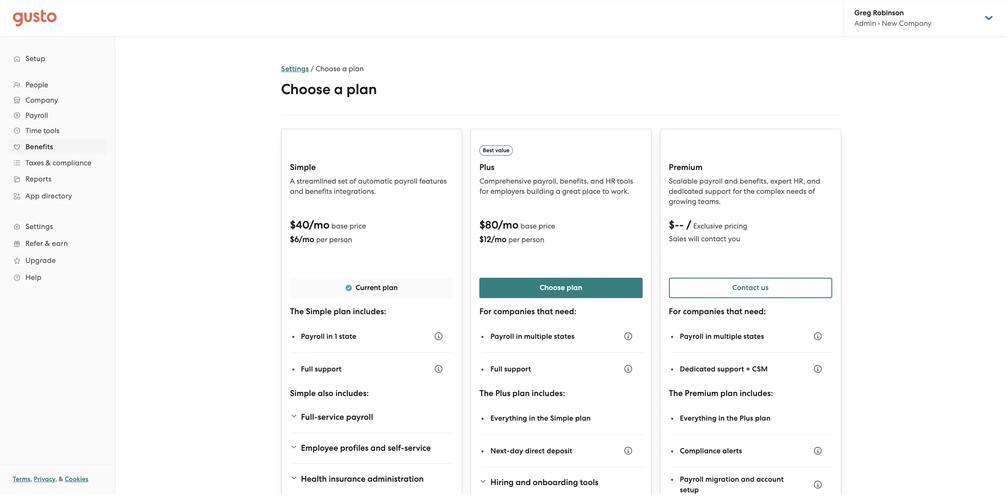 Task type: locate. For each thing, give the bounding box(es) containing it.
that down choose plan button
[[537, 307, 553, 317]]

and inside payroll migration and account setup
[[741, 475, 755, 484]]

2 horizontal spatial payroll
[[700, 177, 723, 185]]

benefits, inside comprehensive payroll, benefits, and hr tools for employers building a great place to work.
[[560, 177, 589, 185]]

benefits link
[[8, 139, 106, 155]]

company down people
[[25, 96, 58, 104]]

simple
[[290, 163, 316, 172], [306, 307, 332, 317], [290, 389, 316, 399], [550, 414, 574, 423]]

list
[[0, 77, 115, 286]]

0 horizontal spatial of
[[350, 177, 356, 185]]

includes: down csm
[[740, 389, 774, 399]]

40
[[296, 219, 309, 232]]

direct
[[525, 447, 545, 456]]

support up the plus plan includes:
[[505, 365, 531, 374]]

benefits, up complex
[[740, 177, 769, 185]]

1 vertical spatial settings link
[[8, 219, 106, 234]]

1 horizontal spatial payroll in multiple states
[[680, 332, 765, 341]]

payroll left features
[[395, 177, 418, 185]]

that for /mo
[[537, 307, 553, 317]]

benefits, inside scalable payroll and benefits, expert hr, and dedicated support for the complex needs of growing teams.
[[740, 177, 769, 185]]

support for -
[[718, 365, 745, 374]]

for left complex
[[733, 187, 742, 196]]

people button
[[8, 77, 106, 93]]

help link
[[8, 270, 106, 285]]

1 vertical spatial settings
[[25, 222, 53, 231]]

2 need: from the left
[[745, 307, 766, 317]]

the for $
[[480, 389, 494, 399]]

1 for from the left
[[480, 187, 489, 196]]

0 vertical spatial settings
[[281, 65, 309, 73]]

2 vertical spatial tools
[[580, 478, 599, 488]]

for companies that need: for /
[[669, 307, 766, 317]]

payroll
[[25, 111, 48, 120], [301, 332, 325, 341], [491, 332, 514, 341], [680, 332, 704, 341], [680, 475, 704, 484]]

settings
[[281, 65, 309, 73], [25, 222, 53, 231]]

that
[[537, 307, 553, 317], [727, 307, 743, 317]]

help
[[25, 273, 42, 282]]

of
[[350, 177, 356, 185], [809, 187, 816, 196]]

price down integrations.
[[350, 222, 366, 230]]

robinson
[[874, 8, 904, 17]]

best value
[[483, 147, 510, 154]]

in
[[327, 332, 333, 341], [516, 332, 523, 341], [706, 332, 712, 341], [529, 414, 536, 423], [719, 414, 725, 423]]

settings up refer
[[25, 222, 53, 231]]

the simple plan includes:
[[290, 307, 387, 317]]

employers
[[491, 187, 525, 196]]

base down building
[[521, 222, 537, 230]]

for
[[480, 307, 492, 317], [669, 307, 681, 317]]

need:
[[555, 307, 577, 317], [745, 307, 766, 317]]

1 horizontal spatial of
[[809, 187, 816, 196]]

support up the teams.
[[705, 187, 731, 196]]

1 for from the left
[[480, 307, 492, 317]]

1 horizontal spatial for
[[733, 187, 742, 196]]

refer & earn
[[25, 239, 68, 248]]

2 person from the left
[[522, 236, 545, 244]]

payroll up the profiles
[[346, 413, 373, 422]]

payroll inside scalable payroll and benefits, expert hr, and dedicated support for the complex needs of growing teams.
[[700, 177, 723, 185]]

price inside the $ 80 /mo base price $ 12 /mo per person
[[539, 222, 555, 230]]

0 horizontal spatial for companies that need:
[[480, 307, 577, 317]]

tools
[[43, 126, 60, 135], [617, 177, 634, 185], [580, 478, 599, 488]]

1 full from the left
[[301, 365, 313, 374]]

employee
[[301, 444, 338, 453]]

1 horizontal spatial base
[[521, 222, 537, 230]]

support left +
[[718, 365, 745, 374]]

the down the premium plan includes:
[[727, 414, 738, 423]]

2 base from the left
[[521, 222, 537, 230]]

per inside $ 40 /mo base price $ 6 /mo per person
[[316, 236, 328, 244]]

0 horizontal spatial /
[[311, 65, 314, 73]]

& left "cookies" button
[[59, 476, 63, 483]]

& inside dropdown button
[[46, 159, 51, 167]]

simple up a
[[290, 163, 316, 172]]

base inside $ 40 /mo base price $ 6 /mo per person
[[332, 222, 348, 230]]

premium up scalable at the right top of the page
[[669, 163, 703, 172]]

current
[[356, 284, 381, 292]]

of inside scalable payroll and benefits, expert hr, and dedicated support for the complex needs of growing teams.
[[809, 187, 816, 196]]

1 payroll in multiple states from the left
[[491, 332, 575, 341]]

benefits, up great at the right top of page
[[560, 177, 589, 185]]

/mo down benefits
[[309, 219, 330, 232]]

full up the plus plan includes:
[[491, 365, 503, 374]]

states
[[554, 332, 575, 341], [744, 332, 765, 341]]

& right taxes at the top left of page
[[46, 159, 51, 167]]

2 states from the left
[[744, 332, 765, 341]]

2 multiple from the left
[[714, 332, 742, 341]]

that for /
[[727, 307, 743, 317]]

0 horizontal spatial everything
[[491, 414, 528, 423]]

everything for /mo
[[491, 414, 528, 423]]

service down simple also includes:
[[318, 413, 344, 422]]

0 vertical spatial of
[[350, 177, 356, 185]]

tools inside comprehensive payroll, benefits, and hr tools for employers building a great place to work.
[[617, 177, 634, 185]]

value
[[496, 147, 510, 154]]

compliance alerts
[[680, 447, 743, 456]]

2 for companies that need: from the left
[[669, 307, 766, 317]]

1 horizontal spatial per
[[509, 236, 520, 244]]

2 vertical spatial &
[[59, 476, 63, 483]]

multiple for /mo
[[524, 332, 553, 341]]

1 vertical spatial of
[[809, 187, 816, 196]]

0 horizontal spatial states
[[554, 332, 575, 341]]

0 horizontal spatial company
[[25, 96, 58, 104]]

the for /mo
[[537, 414, 549, 423]]

states for /mo
[[554, 332, 575, 341]]

a down the settings / choose a plan
[[334, 81, 343, 98]]

setup
[[680, 486, 699, 495]]

scalable payroll and benefits, expert hr, and dedicated support for the complex needs of growing teams.
[[669, 177, 821, 206]]

2 vertical spatial a
[[556, 187, 561, 196]]

plan inside button
[[567, 284, 583, 292]]

1 horizontal spatial everything
[[680, 414, 717, 423]]

per inside the $ 80 /mo base price $ 12 /mo per person
[[509, 236, 520, 244]]

0 horizontal spatial ,
[[30, 476, 32, 483]]

terms link
[[13, 476, 30, 483]]

price
[[350, 222, 366, 230], [539, 222, 555, 230]]

0 vertical spatial &
[[46, 159, 51, 167]]

/mo down 40
[[299, 235, 315, 244]]

per right 12 at the top left of page
[[509, 236, 520, 244]]

1 horizontal spatial multiple
[[714, 332, 742, 341]]

for companies that need: down contact
[[669, 307, 766, 317]]

, left "cookies" button
[[55, 476, 57, 483]]

everything up compliance
[[680, 414, 717, 423]]

simple up deposit
[[550, 414, 574, 423]]

support up simple also includes:
[[315, 365, 342, 374]]

0 horizontal spatial plus
[[480, 163, 495, 172]]

a up choose a plan in the top left of the page
[[342, 65, 347, 73]]

0 vertical spatial /
[[311, 65, 314, 73]]

0 vertical spatial service
[[318, 413, 344, 422]]

0 horizontal spatial benefits,
[[560, 177, 589, 185]]

payroll inside payroll migration and account setup
[[680, 475, 704, 484]]

settings for settings / choose a plan
[[281, 65, 309, 73]]

2 for from the left
[[669, 307, 681, 317]]

1 vertical spatial /
[[687, 219, 692, 232]]

1 horizontal spatial full support
[[491, 365, 531, 374]]

settings link up the refer & earn link on the left
[[8, 219, 106, 234]]

1 per from the left
[[316, 236, 328, 244]]

exclusive
[[694, 222, 723, 230]]

companies for /mo
[[494, 307, 535, 317]]

includes: up everything in the simple plan
[[532, 389, 565, 399]]

2 horizontal spatial the
[[669, 389, 683, 399]]

need: down choose plan button
[[555, 307, 577, 317]]

the for /
[[727, 414, 738, 423]]

0 vertical spatial choose
[[316, 65, 341, 73]]

payroll in multiple states
[[491, 332, 575, 341], [680, 332, 765, 341]]

of right the set
[[350, 177, 356, 185]]

settings inside list
[[25, 222, 53, 231]]

1 horizontal spatial benefits,
[[740, 177, 769, 185]]

contact
[[733, 284, 760, 292]]

tools up work.
[[617, 177, 634, 185]]

2 everything from the left
[[680, 414, 717, 423]]

0 horizontal spatial base
[[332, 222, 348, 230]]

0 horizontal spatial multiple
[[524, 332, 553, 341]]

full
[[301, 365, 313, 374], [491, 365, 503, 374]]

for companies that need: down choose plan button
[[480, 307, 577, 317]]

0 horizontal spatial the
[[537, 414, 549, 423]]

price down building
[[539, 222, 555, 230]]

and inside comprehensive payroll, benefits, and hr tools for employers building a great place to work.
[[591, 177, 604, 185]]

/ inside $-- / exclusive pricing sales will contact you
[[687, 219, 692, 232]]

0 horizontal spatial payroll in multiple states
[[491, 332, 575, 341]]

1 full support from the left
[[301, 365, 342, 374]]

0 horizontal spatial companies
[[494, 307, 535, 317]]

0 horizontal spatial for
[[480, 307, 492, 317]]

full support up the plus plan includes:
[[491, 365, 531, 374]]

0 vertical spatial a
[[342, 65, 347, 73]]

1 for companies that need: from the left
[[480, 307, 577, 317]]

/ inside the settings / choose a plan
[[311, 65, 314, 73]]

1 multiple from the left
[[524, 332, 553, 341]]

1 horizontal spatial settings
[[281, 65, 309, 73]]

the for $-
[[669, 389, 683, 399]]

& left earn at the left of the page
[[45, 239, 50, 248]]

features
[[420, 177, 447, 185]]

0 horizontal spatial for
[[480, 187, 489, 196]]

upgrade link
[[8, 253, 106, 268]]

states for /
[[744, 332, 765, 341]]

1 vertical spatial tools
[[617, 177, 634, 185]]

1 horizontal spatial for
[[669, 307, 681, 317]]

price for 40
[[350, 222, 366, 230]]

payroll inside dropdown button
[[346, 413, 373, 422]]

the down the plus plan includes:
[[537, 414, 549, 423]]

benefits,
[[560, 177, 589, 185], [740, 177, 769, 185]]

and inside dropdown button
[[516, 478, 531, 488]]

1 horizontal spatial the
[[480, 389, 494, 399]]

multiple
[[524, 332, 553, 341], [714, 332, 742, 341]]

payroll in multiple states for /
[[680, 332, 765, 341]]

,
[[30, 476, 32, 483], [55, 476, 57, 483]]

0 horizontal spatial that
[[537, 307, 553, 317]]

tools right onboarding
[[580, 478, 599, 488]]

1 states from the left
[[554, 332, 575, 341]]

2 vertical spatial plus
[[740, 414, 754, 423]]

support for 80
[[505, 365, 531, 374]]

price inside $ 40 /mo base price $ 6 /mo per person
[[350, 222, 366, 230]]

1 horizontal spatial price
[[539, 222, 555, 230]]

full support
[[301, 365, 342, 374], [491, 365, 531, 374]]

of right needs
[[809, 187, 816, 196]]

choose a plan
[[281, 81, 377, 98]]

support for 40
[[315, 365, 342, 374]]

1 horizontal spatial service
[[405, 444, 431, 453]]

0 horizontal spatial full
[[301, 365, 313, 374]]

1 base from the left
[[332, 222, 348, 230]]

/ right -
[[687, 219, 692, 232]]

0 horizontal spatial need:
[[555, 307, 577, 317]]

0 vertical spatial company
[[900, 19, 932, 28]]

includes: down current in the bottom of the page
[[353, 307, 387, 317]]

per right '6'
[[316, 236, 328, 244]]

0 horizontal spatial full support
[[301, 365, 342, 374]]

includes: right also
[[336, 389, 369, 399]]

1 horizontal spatial full
[[491, 365, 503, 374]]

0 horizontal spatial per
[[316, 236, 328, 244]]

need: down 'contact us' "button"
[[745, 307, 766, 317]]

reports
[[25, 175, 52, 183]]

1 that from the left
[[537, 307, 553, 317]]

1 vertical spatial &
[[45, 239, 50, 248]]

1 horizontal spatial the
[[727, 414, 738, 423]]

settings link up choose a plan in the top left of the page
[[281, 65, 309, 73]]

compliance
[[53, 159, 91, 167]]

0 horizontal spatial person
[[329, 236, 352, 244]]

health
[[301, 475, 327, 484]]

for inside scalable payroll and benefits, expert hr, and dedicated support for the complex needs of growing teams.
[[733, 187, 742, 196]]

person inside the $ 80 /mo base price $ 12 /mo per person
[[522, 236, 545, 244]]

person for 80
[[522, 236, 545, 244]]

choose inside the settings / choose a plan
[[316, 65, 341, 73]]

includes: for the simple plan includes:
[[353, 307, 387, 317]]

set
[[338, 177, 348, 185]]

everything
[[491, 414, 528, 423], [680, 414, 717, 423]]

for down comprehensive in the top of the page
[[480, 187, 489, 196]]

1 everything from the left
[[491, 414, 528, 423]]

1 horizontal spatial need:
[[745, 307, 766, 317]]

hiring
[[491, 478, 514, 488]]

2 companies from the left
[[683, 307, 725, 317]]

full support up also
[[301, 365, 342, 374]]

that down contact
[[727, 307, 743, 317]]

2 full from the left
[[491, 365, 503, 374]]

payroll up the teams.
[[700, 177, 723, 185]]

and
[[591, 177, 604, 185], [725, 177, 738, 185], [807, 177, 821, 185], [290, 187, 304, 196], [371, 444, 386, 453], [741, 475, 755, 484], [516, 478, 531, 488]]

1 horizontal spatial settings link
[[281, 65, 309, 73]]

everything down the plus plan includes:
[[491, 414, 528, 423]]

2 price from the left
[[539, 222, 555, 230]]

1 horizontal spatial ,
[[55, 476, 57, 483]]

tools down payroll dropdown button
[[43, 126, 60, 135]]

health insurance administration button
[[290, 469, 453, 490]]

settings for settings
[[25, 222, 53, 231]]

1 need: from the left
[[555, 307, 577, 317]]

day
[[510, 447, 524, 456]]

1 horizontal spatial states
[[744, 332, 765, 341]]

, left the 'privacy' link
[[30, 476, 32, 483]]

base inside the $ 80 /mo base price $ 12 /mo per person
[[521, 222, 537, 230]]

2 benefits, from the left
[[740, 177, 769, 185]]

2 horizontal spatial tools
[[617, 177, 634, 185]]

full-service payroll button
[[290, 407, 453, 428]]

1 companies from the left
[[494, 307, 535, 317]]

companies
[[494, 307, 535, 317], [683, 307, 725, 317]]

premium
[[669, 163, 703, 172], [685, 389, 719, 399]]

multiple for /
[[714, 332, 742, 341]]

person inside $ 40 /mo base price $ 6 /mo per person
[[329, 236, 352, 244]]

everything for /
[[680, 414, 717, 423]]

settings up choose a plan in the top left of the page
[[281, 65, 309, 73]]

0 horizontal spatial payroll
[[346, 413, 373, 422]]

0 vertical spatial plus
[[480, 163, 495, 172]]

the left complex
[[744, 187, 755, 196]]

2 full support from the left
[[491, 365, 531, 374]]

0 horizontal spatial tools
[[43, 126, 60, 135]]

for for -
[[669, 307, 681, 317]]

service up administration
[[405, 444, 431, 453]]

pricing
[[725, 222, 748, 230]]

1 horizontal spatial companies
[[683, 307, 725, 317]]

2 per from the left
[[509, 236, 520, 244]]

plan
[[349, 65, 364, 73], [347, 81, 377, 98], [383, 284, 398, 292], [567, 284, 583, 292], [334, 307, 351, 317], [513, 389, 530, 399], [721, 389, 738, 399], [576, 414, 591, 423], [756, 414, 771, 423]]

1 vertical spatial company
[[25, 96, 58, 104]]

premium down dedicated
[[685, 389, 719, 399]]

service
[[318, 413, 344, 422], [405, 444, 431, 453]]

0 vertical spatial premium
[[669, 163, 703, 172]]

company right new
[[900, 19, 932, 28]]

of inside a streamlined set of automatic payroll features and benefits integrations.
[[350, 177, 356, 185]]

full for 40
[[301, 365, 313, 374]]

2 for from the left
[[733, 187, 742, 196]]

0 vertical spatial tools
[[43, 126, 60, 135]]

2 horizontal spatial the
[[744, 187, 755, 196]]

full-
[[301, 413, 318, 422]]

1 vertical spatial service
[[405, 444, 431, 453]]

base right 40
[[332, 222, 348, 230]]

1 , from the left
[[30, 476, 32, 483]]

1 vertical spatial choose
[[281, 81, 331, 98]]

choose inside choose plan button
[[540, 284, 565, 292]]

1 horizontal spatial tools
[[580, 478, 599, 488]]

the
[[290, 307, 304, 317], [480, 389, 494, 399], [669, 389, 683, 399]]

1 horizontal spatial that
[[727, 307, 743, 317]]

1 vertical spatial plus
[[496, 389, 511, 399]]

0 horizontal spatial the
[[290, 307, 304, 317]]

2 vertical spatial choose
[[540, 284, 565, 292]]

&
[[46, 159, 51, 167], [45, 239, 50, 248], [59, 476, 63, 483]]

1 horizontal spatial payroll
[[395, 177, 418, 185]]

a left great at the right top of page
[[556, 187, 561, 196]]

full up simple also includes:
[[301, 365, 313, 374]]

/ up choose a plan in the top left of the page
[[311, 65, 314, 73]]

1 horizontal spatial plus
[[496, 389, 511, 399]]

1
[[335, 332, 337, 341]]

1 price from the left
[[350, 222, 366, 230]]

2 that from the left
[[727, 307, 743, 317]]

1 horizontal spatial /
[[687, 219, 692, 232]]

settings link
[[281, 65, 309, 73], [8, 219, 106, 234]]

2 , from the left
[[55, 476, 57, 483]]

choose plan
[[540, 284, 583, 292]]

1 horizontal spatial for companies that need:
[[669, 307, 766, 317]]

0 horizontal spatial price
[[350, 222, 366, 230]]

1 person from the left
[[329, 236, 352, 244]]

1 horizontal spatial person
[[522, 236, 545, 244]]

1 horizontal spatial company
[[900, 19, 932, 28]]

0 horizontal spatial settings
[[25, 222, 53, 231]]

2 payroll in multiple states from the left
[[680, 332, 765, 341]]

1 benefits, from the left
[[560, 177, 589, 185]]



Task type: vqa. For each thing, say whether or not it's contained in the screenshot.
right Full support
yes



Task type: describe. For each thing, give the bounding box(es) containing it.
in for -
[[706, 332, 712, 341]]

refer
[[25, 239, 43, 248]]

refer & earn link
[[8, 236, 106, 251]]

also
[[318, 389, 334, 399]]

in for 80
[[516, 332, 523, 341]]

tools inside dropdown button
[[580, 478, 599, 488]]

people
[[25, 81, 48, 89]]

for for 80
[[480, 307, 492, 317]]

1 vertical spatial premium
[[685, 389, 719, 399]]

health insurance administration
[[301, 475, 424, 484]]

complex
[[757, 187, 785, 196]]

setup link
[[8, 51, 106, 66]]

& for compliance
[[46, 159, 51, 167]]

and inside a streamlined set of automatic payroll features and benefits integrations.
[[290, 187, 304, 196]]

cookies button
[[65, 475, 88, 485]]

payroll migration and account setup
[[680, 475, 784, 495]]

time tools
[[25, 126, 60, 135]]

company button
[[8, 93, 106, 108]]

payroll for 80
[[491, 332, 514, 341]]

plan inside the settings / choose a plan
[[349, 65, 364, 73]]

a inside comprehensive payroll, benefits, and hr tools for employers building a great place to work.
[[556, 187, 561, 196]]

greg robinson admin • new company
[[855, 8, 932, 28]]

price for 80
[[539, 222, 555, 230]]

teams.
[[699, 197, 721, 206]]

home image
[[13, 10, 57, 27]]

benefits
[[305, 187, 332, 196]]

full for 80
[[491, 365, 503, 374]]

12
[[484, 235, 491, 244]]

dedicated
[[680, 365, 716, 374]]

contact us
[[733, 284, 769, 292]]

terms , privacy , & cookies
[[13, 476, 88, 483]]

new
[[882, 19, 898, 28]]

integrations.
[[334, 187, 376, 196]]

$ 80 /mo base price $ 12 /mo per person
[[480, 219, 555, 244]]

base for 40
[[332, 222, 348, 230]]

/mo down 80
[[491, 235, 507, 244]]

hr,
[[794, 177, 806, 185]]

contact
[[701, 235, 727, 243]]

1 vertical spatial a
[[334, 81, 343, 98]]

profiles
[[340, 444, 369, 453]]

person for 40
[[329, 236, 352, 244]]

will
[[689, 235, 700, 243]]

the inside scalable payroll and benefits, expert hr, and dedicated support for the complex needs of growing teams.
[[744, 187, 755, 196]]

upgrade
[[25, 256, 56, 265]]

need: for /
[[745, 307, 766, 317]]

to
[[603, 187, 610, 196]]

+
[[746, 365, 751, 374]]

payroll for -
[[680, 332, 704, 341]]

dedicated support + csm
[[680, 365, 768, 374]]

privacy
[[34, 476, 55, 483]]

dedicated
[[669, 187, 704, 196]]

great
[[562, 187, 581, 196]]

gusto navigation element
[[0, 37, 115, 300]]

benefits
[[25, 143, 53, 151]]

settings / choose a plan
[[281, 65, 364, 73]]

time
[[25, 126, 42, 135]]

app directory link
[[8, 188, 106, 204]]

choose for choose plan
[[540, 284, 565, 292]]

work.
[[611, 187, 630, 196]]

hiring and onboarding tools button
[[480, 473, 643, 493]]

full support for 40
[[301, 365, 342, 374]]

includes: for the plus plan includes:
[[532, 389, 565, 399]]

simple up "payroll in 1 state"
[[306, 307, 332, 317]]

includes: for the premium plan includes:
[[740, 389, 774, 399]]

and inside dropdown button
[[371, 444, 386, 453]]

place
[[582, 187, 601, 196]]

choose for choose a plan
[[281, 81, 331, 98]]

account
[[757, 475, 784, 484]]

a streamlined set of automatic payroll features and benefits integrations.
[[290, 177, 447, 196]]

full-service payroll
[[301, 413, 373, 422]]

comprehensive
[[480, 177, 532, 185]]

per for 80
[[509, 236, 520, 244]]

deposit
[[547, 447, 573, 456]]

admin
[[855, 19, 877, 28]]

list containing people
[[0, 77, 115, 286]]

0 vertical spatial settings link
[[281, 65, 309, 73]]

company inside greg robinson admin • new company
[[900, 19, 932, 28]]

$-- / exclusive pricing sales will contact you
[[669, 219, 748, 243]]

base for 80
[[521, 222, 537, 230]]

companies for /
[[683, 307, 725, 317]]

payroll,
[[533, 177, 558, 185]]

automatic
[[358, 177, 393, 185]]

hr
[[606, 177, 616, 185]]

& for earn
[[45, 239, 50, 248]]

support inside scalable payroll and benefits, expert hr, and dedicated support for the complex needs of growing teams.
[[705, 187, 731, 196]]

payroll in 1 state
[[301, 332, 357, 341]]

needs
[[787, 187, 807, 196]]

administration
[[368, 475, 424, 484]]

$-
[[669, 219, 680, 232]]

company inside "dropdown button"
[[25, 96, 58, 104]]

scalable
[[669, 177, 698, 185]]

per for 40
[[316, 236, 328, 244]]

employee profiles and self-service
[[301, 444, 431, 453]]

us
[[762, 284, 769, 292]]

directory
[[42, 192, 72, 200]]

a inside the settings / choose a plan
[[342, 65, 347, 73]]

•
[[879, 19, 881, 28]]

the plus plan includes:
[[480, 389, 565, 399]]

migration
[[706, 475, 740, 484]]

6
[[294, 235, 299, 244]]

everything in the simple plan
[[491, 414, 591, 423]]

for companies that need: for /mo
[[480, 307, 577, 317]]

everything in the plus plan
[[680, 414, 771, 423]]

best
[[483, 147, 494, 154]]

alerts
[[723, 447, 743, 456]]

full support for 80
[[491, 365, 531, 374]]

2 horizontal spatial plus
[[740, 414, 754, 423]]

next-day direct deposit
[[491, 447, 573, 456]]

payroll for 40
[[301, 332, 325, 341]]

insurance
[[329, 475, 366, 484]]

payroll inside dropdown button
[[25, 111, 48, 120]]

comprehensive payroll, benefits, and hr tools for employers building a great place to work.
[[480, 177, 634, 196]]

80
[[486, 219, 498, 232]]

expert
[[771, 177, 792, 185]]

payroll in multiple states for /mo
[[491, 332, 575, 341]]

terms
[[13, 476, 30, 483]]

/mo down employers
[[498, 219, 519, 232]]

setup
[[25, 54, 45, 63]]

$ 40 /mo base price $ 6 /mo per person
[[290, 219, 366, 244]]

need: for /mo
[[555, 307, 577, 317]]

payroll button
[[8, 108, 106, 123]]

tools inside dropdown button
[[43, 126, 60, 135]]

payroll inside a streamlined set of automatic payroll features and benefits integrations.
[[395, 177, 418, 185]]

reports link
[[8, 171, 106, 187]]

greg
[[855, 8, 872, 17]]

0 horizontal spatial service
[[318, 413, 344, 422]]

in for 40
[[327, 332, 333, 341]]

next-
[[491, 447, 510, 456]]

for inside comprehensive payroll, benefits, and hr tools for employers building a great place to work.
[[480, 187, 489, 196]]

app directory
[[25, 192, 72, 200]]

privacy link
[[34, 476, 55, 483]]

simple left also
[[290, 389, 316, 399]]

building
[[527, 187, 554, 196]]

0 horizontal spatial settings link
[[8, 219, 106, 234]]

current plan
[[356, 284, 398, 292]]



